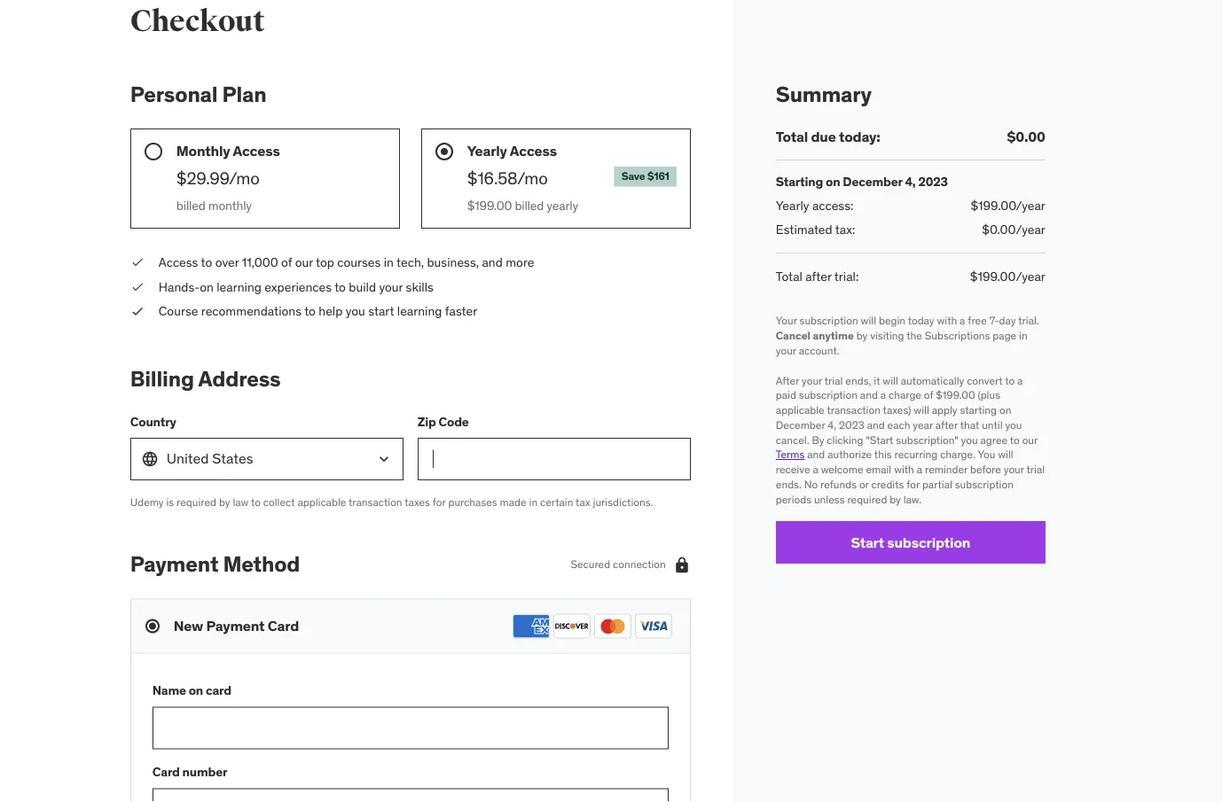 Task type: locate. For each thing, give the bounding box(es) containing it.
0 vertical spatial 4,
[[905, 174, 916, 190]]

1 horizontal spatial with
[[937, 314, 957, 328]]

starting
[[776, 174, 823, 190]]

that
[[960, 418, 980, 432]]

after
[[806, 268, 832, 284], [936, 418, 958, 432]]

1 vertical spatial 2023
[[839, 418, 865, 432]]

estimated
[[776, 222, 833, 238]]

clicking
[[827, 433, 864, 447]]

anytime
[[813, 329, 854, 343]]

subscription up anytime
[[800, 314, 859, 328]]

save
[[622, 169, 645, 183]]

1 vertical spatial in
[[1019, 329, 1028, 343]]

december up access:
[[843, 174, 903, 190]]

xsmall image for hands-
[[130, 278, 144, 296]]

learning down skills
[[397, 303, 442, 319]]

0 horizontal spatial you
[[346, 303, 365, 319]]

1 /year from the top
[[1016, 197, 1046, 213]]

in down "trial." in the right top of the page
[[1019, 329, 1028, 343]]

you right until
[[1006, 418, 1022, 432]]

1 vertical spatial applicable
[[298, 495, 346, 509]]

access up $29.99/mo
[[233, 142, 280, 160]]

our inside "after your trial ends, it will automatically convert to a paid subscription and a charge of $199.00 (plus applicable transaction taxes) will apply starting on december 4, 2023 and each year after that until you cancel. by clicking "start subscription" you agree to our terms"
[[1023, 433, 1038, 447]]

2 total from the top
[[776, 268, 803, 284]]

2 vertical spatial /year
[[1016, 268, 1046, 284]]

1 horizontal spatial required
[[848, 493, 887, 507]]

total up your
[[776, 268, 803, 284]]

0 vertical spatial december
[[843, 174, 903, 190]]

card left number
[[152, 765, 180, 781]]

trial inside and authorize this recurring charge. you will receive a welcome email with a reminder before your trial ends. no refunds or credits for partial subscription periods unless required by law.
[[1027, 463, 1045, 477]]

1 vertical spatial with
[[894, 463, 915, 477]]

0 horizontal spatial yearly
[[467, 142, 507, 160]]

no
[[804, 478, 818, 492]]

jurisdictions.
[[593, 495, 653, 509]]

for inside and authorize this recurring charge. you will receive a welcome email with a reminder before your trial ends. no refunds or credits for partial subscription periods unless required by law.
[[907, 478, 920, 492]]

is
[[166, 495, 174, 509]]

with up subscriptions
[[937, 314, 957, 328]]

1 horizontal spatial learning
[[397, 303, 442, 319]]

more
[[506, 254, 534, 270]]

0 horizontal spatial of
[[281, 254, 292, 270]]

automatically
[[901, 374, 965, 387]]

learning down over
[[217, 279, 262, 295]]

zip
[[418, 414, 436, 430]]

or
[[860, 478, 869, 492]]

0 horizontal spatial for
[[433, 495, 446, 509]]

$199.00 up 7-
[[970, 268, 1016, 284]]

0 vertical spatial of
[[281, 254, 292, 270]]

1 vertical spatial after
[[936, 418, 958, 432]]

0 horizontal spatial 2023
[[839, 418, 865, 432]]

0 vertical spatial after
[[806, 268, 832, 284]]

2 horizontal spatial by
[[890, 493, 901, 507]]

1 total from the top
[[776, 128, 808, 146]]

xsmall image
[[130, 254, 144, 271]]

on for december
[[826, 174, 841, 190]]

1 vertical spatial our
[[1023, 433, 1038, 447]]

transaction left taxes
[[349, 495, 402, 509]]

1 horizontal spatial access
[[233, 142, 280, 160]]

/year for $199.00
[[1016, 268, 1046, 284]]

by
[[812, 433, 825, 447]]

skills
[[406, 279, 434, 295]]

trial left ends,
[[825, 374, 843, 387]]

2 xsmall image from the top
[[130, 303, 144, 320]]

2 horizontal spatial access
[[510, 142, 557, 160]]

monthly access
[[176, 142, 280, 160]]

access up $16.58/mo
[[510, 142, 557, 160]]

with
[[937, 314, 957, 328], [894, 463, 915, 477]]

tax
[[576, 495, 590, 509]]

with inside and authorize this recurring charge. you will receive a welcome email with a reminder before your trial ends. no refunds or credits for partial subscription periods unless required by law.
[[894, 463, 915, 477]]

1 vertical spatial total
[[776, 268, 803, 284]]

access to over 11,000 of our top courses in tech, business, and more
[[159, 254, 534, 270]]

monthly
[[208, 198, 252, 214]]

refunds
[[821, 478, 857, 492]]

and up "start
[[867, 418, 885, 432]]

you right help
[[346, 303, 365, 319]]

total after trial:
[[776, 268, 859, 284]]

in left tech,
[[384, 254, 394, 270]]

1 vertical spatial december
[[776, 418, 825, 432]]

december inside "after your trial ends, it will automatically convert to a paid subscription and a charge of $199.00 (plus applicable transaction taxes) will apply starting on december 4, 2023 and each year after that until you cancel. by clicking "start subscription" you agree to our terms"
[[776, 418, 825, 432]]

0 horizontal spatial 4,
[[828, 418, 837, 432]]

1 vertical spatial learning
[[397, 303, 442, 319]]

payment right new
[[206, 617, 265, 635]]

starting on december 4, 2023
[[776, 174, 948, 190]]

by left law
[[219, 495, 230, 509]]

december up 'cancel.'
[[776, 418, 825, 432]]

1 vertical spatial you
[[1006, 418, 1022, 432]]

for
[[907, 478, 920, 492], [433, 495, 446, 509]]

$0.00
[[1007, 128, 1046, 146], [982, 222, 1016, 238]]

subscription down the before
[[955, 478, 1014, 492]]

xsmall image down xsmall image at top left
[[130, 278, 144, 296]]

and left more in the left top of the page
[[482, 254, 503, 270]]

0 vertical spatial for
[[907, 478, 920, 492]]

a up no at the right bottom of page
[[813, 463, 819, 477]]

method
[[223, 551, 300, 578]]

required right 'is'
[[177, 495, 216, 509]]

1 horizontal spatial our
[[1023, 433, 1038, 447]]

0 vertical spatial payment
[[130, 551, 219, 578]]

0 vertical spatial $0.00
[[1007, 128, 1046, 146]]

trial right the before
[[1027, 463, 1045, 477]]

0 vertical spatial you
[[346, 303, 365, 319]]

1 horizontal spatial of
[[924, 389, 934, 402]]

today
[[908, 314, 935, 328]]

$199.00 /year up the day at right top
[[970, 268, 1046, 284]]

courses
[[337, 254, 381, 270]]

$199.00 up apply
[[936, 389, 976, 402]]

billed monthly
[[176, 198, 252, 214]]

for up law.
[[907, 478, 920, 492]]

credits
[[872, 478, 904, 492]]

your inside "after your trial ends, it will automatically convert to a paid subscription and a charge of $199.00 (plus applicable transaction taxes) will apply starting on december 4, 2023 and each year after that until you cancel. by clicking "start subscription" you agree to our terms"
[[802, 374, 822, 387]]

secured connection
[[571, 558, 666, 572]]

4, inside "after your trial ends, it will automatically convert to a paid subscription and a charge of $199.00 (plus applicable transaction taxes) will apply starting on december 4, 2023 and each year after that until you cancel. by clicking "start subscription" you agree to our terms"
[[828, 418, 837, 432]]

2 /year from the top
[[1016, 222, 1046, 238]]

1 vertical spatial payment
[[206, 617, 265, 635]]

new payment card button
[[145, 614, 676, 639]]

by inside by visiting the subscriptions page in your account.
[[857, 329, 868, 343]]

1 horizontal spatial after
[[936, 418, 958, 432]]

unless
[[814, 493, 845, 507]]

receive
[[776, 463, 810, 477]]

0 horizontal spatial with
[[894, 463, 915, 477]]

start subscription button
[[776, 522, 1046, 564]]

payment down 'is'
[[130, 551, 219, 578]]

on inside "after your trial ends, it will automatically convert to a paid subscription and a charge of $199.00 (plus applicable transaction taxes) will apply starting on december 4, 2023 and each year after that until you cancel. by clicking "start subscription" you agree to our terms"
[[1000, 404, 1012, 417]]

transaction inside "after your trial ends, it will automatically convert to a paid subscription and a charge of $199.00 (plus applicable transaction taxes) will apply starting on december 4, 2023 and each year after that until you cancel. by clicking "start subscription" you agree to our terms"
[[827, 404, 881, 417]]

0 horizontal spatial trial
[[825, 374, 843, 387]]

on for card
[[189, 683, 203, 699]]

our left top
[[295, 254, 313, 270]]

1 vertical spatial transaction
[[349, 495, 402, 509]]

2023
[[919, 174, 948, 190], [839, 418, 865, 432]]

billed down $29.99/mo
[[176, 198, 205, 214]]

xsmall image left the course
[[130, 303, 144, 320]]

in
[[384, 254, 394, 270], [1019, 329, 1028, 343], [529, 495, 538, 509]]

billed left yearly at left
[[515, 198, 544, 214]]

2023 inside "after your trial ends, it will automatically convert to a paid subscription and a charge of $199.00 (plus applicable transaction taxes) will apply starting on december 4, 2023 and each year after that until you cancel. by clicking "start subscription" you agree to our terms"
[[839, 418, 865, 432]]

1 vertical spatial $0.00
[[982, 222, 1016, 238]]

Name on card text field
[[152, 707, 669, 750]]

total left due
[[776, 128, 808, 146]]

0 horizontal spatial billed
[[176, 198, 205, 214]]

1 horizontal spatial trial
[[1027, 463, 1045, 477]]

subscription inside "after your trial ends, it will automatically convert to a paid subscription and a charge of $199.00 (plus applicable transaction taxes) will apply starting on december 4, 2023 and each year after that until you cancel. by clicking "start subscription" you agree to our terms"
[[799, 389, 858, 402]]

0 vertical spatial with
[[937, 314, 957, 328]]

$199.00
[[971, 197, 1016, 213], [467, 198, 512, 214], [970, 268, 1016, 284], [936, 389, 976, 402]]

1 horizontal spatial yearly
[[776, 197, 810, 213]]

7-
[[990, 314, 999, 328]]

visiting
[[870, 329, 904, 343]]

0 vertical spatial applicable
[[776, 404, 825, 417]]

on up recommendations on the top of the page
[[200, 279, 214, 295]]

1 horizontal spatial for
[[907, 478, 920, 492]]

$199.00 inside "after your trial ends, it will automatically convert to a paid subscription and a charge of $199.00 (plus applicable transaction taxes) will apply starting on december 4, 2023 and each year after that until you cancel. by clicking "start subscription" you agree to our terms"
[[936, 389, 976, 402]]

day
[[999, 314, 1016, 328]]

you down that
[[961, 433, 978, 447]]

0 vertical spatial xsmall image
[[130, 278, 144, 296]]

1 vertical spatial $199.00 /year
[[970, 268, 1046, 284]]

subscription down law.
[[887, 533, 971, 552]]

of up hands-on learning experiences to build your skills
[[281, 254, 292, 270]]

3 /year from the top
[[1016, 268, 1046, 284]]

you
[[978, 448, 996, 462]]

and down the it
[[860, 389, 878, 402]]

zip code
[[418, 414, 469, 430]]

1 xsmall image from the top
[[130, 278, 144, 296]]

of inside "after your trial ends, it will automatically convert to a paid subscription and a charge of $199.00 (plus applicable transaction taxes) will apply starting on december 4, 2023 and each year after that until you cancel. by clicking "start subscription" you agree to our terms"
[[924, 389, 934, 402]]

terms link
[[776, 448, 805, 462]]

after left trial: on the top right of page
[[806, 268, 832, 284]]

0 vertical spatial our
[[295, 254, 313, 270]]

applicable down paid
[[776, 404, 825, 417]]

0 vertical spatial card
[[268, 617, 299, 635]]

your right after
[[802, 374, 822, 387]]

will left begin
[[861, 314, 877, 328]]

of down automatically
[[924, 389, 934, 402]]

applicable inside "after your trial ends, it will automatically convert to a paid subscription and a charge of $199.00 (plus applicable transaction taxes) will apply starting on december 4, 2023 and each year after that until you cancel. by clicking "start subscription" you agree to our terms"
[[776, 404, 825, 417]]

december
[[843, 174, 903, 190], [776, 418, 825, 432]]

1 vertical spatial of
[[924, 389, 934, 402]]

0 horizontal spatial in
[[384, 254, 394, 270]]

will right the it
[[883, 374, 899, 387]]

1 vertical spatial 4,
[[828, 418, 837, 432]]

subscription"
[[896, 433, 959, 447]]

1 vertical spatial card
[[152, 765, 180, 781]]

a left free
[[960, 314, 966, 328]]

card number
[[152, 765, 227, 781]]

udemy is required by law to collect applicable transaction taxes for purchases made in certain tax jurisdictions.
[[130, 495, 653, 509]]

0 vertical spatial transaction
[[827, 404, 881, 417]]

0 horizontal spatial december
[[776, 418, 825, 432]]

with inside your subscription will begin today with a free 7-day trial. cancel anytime
[[937, 314, 957, 328]]

$199.00 /year up $0.00 /year
[[971, 197, 1046, 213]]

2 horizontal spatial in
[[1019, 329, 1028, 343]]

transaction down ends,
[[827, 404, 881, 417]]

page
[[993, 329, 1017, 343]]

you
[[346, 303, 365, 319], [1006, 418, 1022, 432], [961, 433, 978, 447]]

recommendations
[[201, 303, 302, 319]]

your down cancel
[[776, 344, 797, 358]]

yearly for yearly access:
[[776, 197, 810, 213]]

card down method
[[268, 617, 299, 635]]

yearly down starting
[[776, 197, 810, 213]]

after down apply
[[936, 418, 958, 432]]

by left visiting
[[857, 329, 868, 343]]

by down credits at the right bottom of page
[[890, 493, 901, 507]]

subscription inside and authorize this recurring charge. you will receive a welcome email with a reminder before your trial ends. no refunds or credits for partial subscription periods unless required by law.
[[955, 478, 1014, 492]]

access up hands-
[[159, 254, 198, 270]]

hands-
[[159, 279, 200, 295]]

your right the before
[[1004, 463, 1024, 477]]

on up access:
[[826, 174, 841, 190]]

will down agree
[[998, 448, 1014, 462]]

xsmall image
[[130, 278, 144, 296], [130, 303, 144, 320]]

code
[[439, 414, 469, 430]]

required down or
[[848, 493, 887, 507]]

2 vertical spatial in
[[529, 495, 538, 509]]

1 vertical spatial trial
[[1027, 463, 1045, 477]]

paid
[[776, 389, 797, 402]]

tech,
[[397, 254, 424, 270]]

0 vertical spatial /year
[[1016, 197, 1046, 213]]

hands-on learning experiences to build your skills
[[159, 279, 434, 295]]

1 horizontal spatial transaction
[[827, 404, 881, 417]]

personal plan
[[130, 81, 267, 107]]

a up taxes)
[[881, 389, 886, 402]]

0 vertical spatial trial
[[825, 374, 843, 387]]

required inside and authorize this recurring charge. you will receive a welcome email with a reminder before your trial ends. no refunds or credits for partial subscription periods unless required by law.
[[848, 493, 887, 507]]

for right taxes
[[433, 495, 446, 509]]

0 vertical spatial learning
[[217, 279, 262, 295]]

mastercard image
[[594, 614, 631, 639]]

/year for $0.00
[[1016, 222, 1046, 238]]

billing
[[130, 365, 194, 392]]

applicable right the collect
[[298, 495, 346, 509]]

subscription inside button
[[887, 533, 971, 552]]

1 horizontal spatial by
[[857, 329, 868, 343]]

to left the build
[[335, 279, 346, 295]]

the
[[907, 329, 922, 343]]

0 horizontal spatial card
[[152, 765, 180, 781]]

apply
[[932, 404, 958, 417]]

to
[[201, 254, 212, 270], [335, 279, 346, 295], [304, 303, 316, 319], [1005, 374, 1015, 387], [1010, 433, 1020, 447], [251, 495, 261, 509]]

a right the convert
[[1018, 374, 1023, 387]]

1 vertical spatial xsmall image
[[130, 303, 144, 320]]

1 horizontal spatial in
[[529, 495, 538, 509]]

taxes
[[405, 495, 430, 509]]

1 vertical spatial /year
[[1016, 222, 1046, 238]]

yearly up $16.58/mo
[[467, 142, 507, 160]]

0 vertical spatial total
[[776, 128, 808, 146]]

0 vertical spatial 2023
[[919, 174, 948, 190]]

subscription down ends,
[[799, 389, 858, 402]]

your inside and authorize this recurring charge. you will receive a welcome email with a reminder before your trial ends. no refunds or credits for partial subscription periods unless required by law.
[[1004, 463, 1024, 477]]

discover image
[[553, 614, 591, 639]]

1 horizontal spatial 4,
[[905, 174, 916, 190]]

1 horizontal spatial applicable
[[776, 404, 825, 417]]

until
[[982, 418, 1003, 432]]

a
[[960, 314, 966, 328], [1018, 374, 1023, 387], [881, 389, 886, 402], [813, 463, 819, 477], [917, 463, 923, 477]]

1 horizontal spatial billed
[[515, 198, 544, 214]]

on up until
[[1000, 404, 1012, 417]]

1 vertical spatial yearly
[[776, 197, 810, 213]]

0 horizontal spatial transaction
[[349, 495, 402, 509]]

$199.00 /year for total after trial:
[[970, 268, 1046, 284]]

xsmall image for course
[[130, 303, 144, 320]]

our right agree
[[1023, 433, 1038, 447]]

welcome
[[821, 463, 864, 477]]

access for yearly access
[[510, 142, 557, 160]]

$199.00 /year
[[971, 197, 1046, 213], [970, 268, 1046, 284]]

1 horizontal spatial card
[[268, 617, 299, 635]]

in right made
[[529, 495, 538, 509]]

0 vertical spatial yearly
[[467, 142, 507, 160]]

0 vertical spatial $199.00 /year
[[971, 197, 1046, 213]]

with down recurring
[[894, 463, 915, 477]]

required
[[848, 493, 887, 507], [177, 495, 216, 509]]

on left the card
[[189, 683, 203, 699]]

$0.00 for $0.00
[[1007, 128, 1046, 146]]

partial
[[923, 478, 953, 492]]

1 horizontal spatial you
[[961, 433, 978, 447]]

and down by
[[808, 448, 825, 462]]



Task type: vqa. For each thing, say whether or not it's contained in the screenshot.
jurisdictions.
yes



Task type: describe. For each thing, give the bounding box(es) containing it.
$0.00 for $0.00 /year
[[982, 222, 1016, 238]]

new payment card
[[174, 617, 299, 635]]

top
[[316, 254, 334, 270]]

summary
[[776, 81, 872, 107]]

to right agree
[[1010, 433, 1020, 447]]

yearly access
[[467, 142, 557, 160]]

course
[[159, 303, 198, 319]]

a inside your subscription will begin today with a free 7-day trial. cancel anytime
[[960, 314, 966, 328]]

faster
[[445, 303, 477, 319]]

"start
[[866, 433, 894, 447]]

certain
[[540, 495, 573, 509]]

yearly for yearly access
[[467, 142, 507, 160]]

terms
[[776, 448, 805, 462]]

course recommendations to help you start learning faster
[[159, 303, 477, 319]]

after inside "after your trial ends, it will automatically convert to a paid subscription and a charge of $199.00 (plus applicable transaction taxes) will apply starting on december 4, 2023 and each year after that until you cancel. by clicking "start subscription" you agree to our terms"
[[936, 418, 958, 432]]

in inside by visiting the subscriptions page in your account.
[[1019, 329, 1028, 343]]

free
[[968, 314, 987, 328]]

address
[[198, 365, 281, 392]]

to left over
[[201, 254, 212, 270]]

charge.
[[941, 448, 976, 462]]

yearly access:
[[776, 197, 854, 213]]

card inside "dropdown button"
[[268, 617, 299, 635]]

0 horizontal spatial applicable
[[298, 495, 346, 509]]

your up start on the left top of the page
[[379, 279, 403, 295]]

trial inside "after your trial ends, it will automatically convert to a paid subscription and a charge of $199.00 (plus applicable transaction taxes) will apply starting on december 4, 2023 and each year after that until you cancel. by clicking "start subscription" you agree to our terms"
[[825, 374, 843, 387]]

subscriptions
[[925, 329, 990, 343]]

access for monthly access
[[233, 142, 280, 160]]

2 vertical spatial you
[[961, 433, 978, 447]]

visa image
[[635, 614, 672, 639]]

0 horizontal spatial after
[[806, 268, 832, 284]]

will inside and authorize this recurring charge. you will receive a welcome email with a reminder before your trial ends. no refunds or credits for partial subscription periods unless required by law.
[[998, 448, 1014, 462]]

new
[[174, 617, 203, 635]]

$29.99/mo
[[176, 168, 260, 189]]

1 horizontal spatial 2023
[[919, 174, 948, 190]]

total for total after trial:
[[776, 268, 803, 284]]

card
[[206, 683, 231, 699]]

reminder
[[925, 463, 968, 477]]

a down recurring
[[917, 463, 923, 477]]

and inside and authorize this recurring charge. you will receive a welcome email with a reminder before your trial ends. no refunds or credits for partial subscription periods unless required by law.
[[808, 448, 825, 462]]

monthly
[[176, 142, 230, 160]]

payment inside "dropdown button"
[[206, 617, 265, 635]]

account.
[[799, 344, 840, 358]]

estimated tax:
[[776, 222, 856, 238]]

year
[[913, 418, 933, 432]]

Zip Code text field
[[418, 438, 691, 481]]

build
[[349, 279, 376, 295]]

$0.00 /year
[[982, 222, 1046, 238]]

on for learning
[[200, 279, 214, 295]]

access:
[[813, 197, 854, 213]]

cancel
[[776, 329, 811, 343]]

trial.
[[1019, 314, 1040, 328]]

tax:
[[836, 222, 856, 238]]

1 vertical spatial for
[[433, 495, 446, 509]]

today:
[[839, 128, 880, 146]]

$16.58/mo
[[467, 168, 548, 189]]

$199.00 up $0.00 /year
[[971, 197, 1016, 213]]

taxes)
[[883, 404, 912, 417]]

purchases
[[448, 495, 497, 509]]

plan
[[222, 81, 267, 107]]

by inside and authorize this recurring charge. you will receive a welcome email with a reminder before your trial ends. no refunds or credits for partial subscription periods unless required by law.
[[890, 493, 901, 507]]

agree
[[981, 433, 1008, 447]]

it
[[874, 374, 880, 387]]

authorize
[[828, 448, 872, 462]]

1 horizontal spatial december
[[843, 174, 903, 190]]

and authorize this recurring charge. you will receive a welcome email with a reminder before your trial ends. no refunds or credits for partial subscription periods unless required by law.
[[776, 448, 1045, 507]]

amex image
[[513, 614, 550, 639]]

name
[[152, 683, 186, 699]]

small image
[[673, 556, 691, 574]]

collect
[[263, 495, 295, 509]]

over
[[215, 254, 239, 270]]

2 billed from the left
[[515, 198, 544, 214]]

trial:
[[835, 268, 859, 284]]

your inside by visiting the subscriptions page in your account.
[[776, 344, 797, 358]]

your
[[776, 314, 797, 328]]

after your trial ends, it will automatically convert to a paid subscription and a charge of $199.00 (plus applicable transaction taxes) will apply starting on december 4, 2023 and each year after that until you cancel. by clicking "start subscription" you agree to our terms
[[776, 374, 1038, 462]]

experiences
[[265, 279, 332, 295]]

country
[[130, 414, 176, 430]]

business,
[[427, 254, 479, 270]]

$161
[[648, 169, 670, 183]]

to right law
[[251, 495, 261, 509]]

udemy
[[130, 495, 164, 509]]

convert
[[967, 374, 1003, 387]]

to left help
[[304, 303, 316, 319]]

2 horizontal spatial you
[[1006, 418, 1022, 432]]

periods
[[776, 493, 812, 507]]

0 horizontal spatial by
[[219, 495, 230, 509]]

0 horizontal spatial required
[[177, 495, 216, 509]]

0 horizontal spatial access
[[159, 254, 198, 270]]

made
[[500, 495, 527, 509]]

$199.00 down $16.58/mo
[[467, 198, 512, 214]]

to right the convert
[[1005, 374, 1015, 387]]

billing address
[[130, 365, 281, 392]]

start
[[851, 533, 884, 552]]

will up "year"
[[914, 404, 930, 417]]

total due today:
[[776, 128, 880, 146]]

0 horizontal spatial learning
[[217, 279, 262, 295]]

0 horizontal spatial our
[[295, 254, 313, 270]]

(plus
[[978, 389, 1001, 402]]

$199.00 /year for yearly access:
[[971, 197, 1046, 213]]

name on card
[[152, 683, 231, 699]]

law.
[[904, 493, 922, 507]]

charge
[[889, 389, 922, 402]]

law
[[233, 495, 249, 509]]

$199.00 billed yearly
[[467, 198, 578, 214]]

each
[[888, 418, 911, 432]]

start subscription
[[851, 533, 971, 552]]

will inside your subscription will begin today with a free 7-day trial. cancel anytime
[[861, 314, 877, 328]]

personal
[[130, 81, 218, 107]]

ends.
[[776, 478, 802, 492]]

secured
[[571, 558, 610, 572]]

subscription inside your subscription will begin today with a free 7-day trial. cancel anytime
[[800, 314, 859, 328]]

total for total due today:
[[776, 128, 808, 146]]

your subscription will begin today with a free 7-day trial. cancel anytime
[[776, 314, 1040, 343]]

save $161
[[622, 169, 670, 183]]

help
[[319, 303, 343, 319]]

0 vertical spatial in
[[384, 254, 394, 270]]

starting
[[960, 404, 997, 417]]

1 billed from the left
[[176, 198, 205, 214]]

connection
[[613, 558, 666, 572]]

yearly
[[547, 198, 578, 214]]



